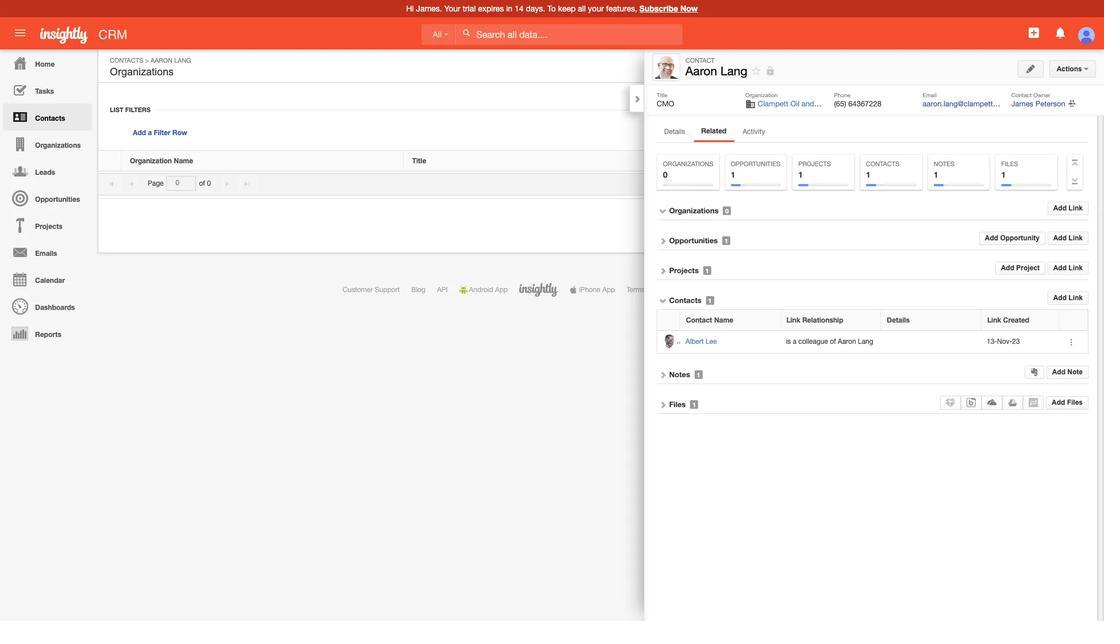 Task type: locate. For each thing, give the bounding box(es) containing it.
contact for contact name
[[686, 316, 713, 324]]

0 horizontal spatial app
[[495, 286, 508, 294]]

1 vertical spatial details
[[695, 156, 717, 165]]

contact right contact icon
[[686, 57, 715, 64]]

add link
[[1015, 62, 1045, 70], [1054, 204, 1083, 212], [1054, 234, 1083, 242], [1054, 264, 1083, 272], [1054, 294, 1083, 302]]

organization for organization name
[[130, 156, 172, 165]]

phone (65) 64367228
[[834, 91, 882, 108]]

colleague
[[799, 338, 829, 346]]

2 horizontal spatial of
[[830, 338, 836, 346]]

contact inside row
[[686, 316, 713, 324]]

2 app from the left
[[603, 286, 615, 294]]

contacts link left >
[[110, 57, 143, 64]]

1 vertical spatial chevron right image
[[659, 401, 667, 409]]

policy
[[714, 286, 733, 294]]

organizations link up leads
[[3, 131, 92, 158]]

projects
[[799, 161, 831, 167], [35, 222, 63, 231], [669, 266, 699, 275]]

hi james. your trial expires in 14 days. to keep all your features, subscribe now
[[406, 3, 698, 13]]

0 vertical spatial created
[[993, 156, 1019, 165]]

2 vertical spatial of
[[830, 338, 836, 346]]

0 for of 0
[[207, 179, 211, 188]]

subscribe
[[640, 3, 678, 13]]

contacts inside contacts > aaron lang organizations
[[110, 57, 143, 64]]

projects link up the privacy
[[669, 266, 699, 275]]

link files from google drive to this image
[[1009, 398, 1018, 407]]

0 horizontal spatial files
[[669, 400, 686, 409]]

aaron.lang@clampett.com
[[923, 100, 1010, 108]]

name up lee
[[715, 316, 734, 324]]

files up no
[[1002, 161, 1019, 167]]

row containing contact name
[[658, 310, 1089, 331]]

1 vertical spatial created
[[1004, 316, 1030, 324]]

contact up james
[[1012, 91, 1032, 98]]

all
[[578, 4, 586, 13]]

of right page
[[199, 179, 205, 188]]

organizations down >
[[110, 66, 174, 78]]

a left filter
[[148, 128, 152, 137]]

display
[[1043, 180, 1065, 188]]

add link button
[[1008, 58, 1052, 75], [1048, 202, 1089, 215], [1048, 232, 1089, 245], [1048, 262, 1089, 275], [1048, 292, 1089, 305]]

1 vertical spatial link created
[[988, 316, 1030, 324]]

1 vertical spatial chevron right image
[[659, 237, 667, 245]]

projects link
[[3, 212, 92, 239], [669, 266, 699, 275]]

chevron right image left files link
[[659, 401, 667, 409]]

chevron right image left title cmo
[[633, 95, 642, 103]]

0 vertical spatial organizations link
[[3, 131, 92, 158]]

a for is
[[793, 338, 797, 346]]

android app link
[[459, 286, 508, 294]]

organizations down the details link
[[663, 161, 714, 167]]

link created up no
[[977, 156, 1019, 165]]

opportunities link down leads
[[3, 185, 92, 212]]

and
[[802, 100, 815, 108]]

2 horizontal spatial aaron
[[838, 338, 857, 346]]

0 horizontal spatial a
[[148, 128, 152, 137]]

1 vertical spatial title
[[412, 156, 427, 165]]

link created
[[977, 156, 1019, 165], [988, 316, 1030, 324]]

list filters
[[110, 106, 151, 113]]

notifications image
[[1054, 26, 1068, 40]]

crm
[[99, 28, 127, 42]]

email aaron.lang@clampett.com
[[923, 91, 1010, 108]]

files for files 1
[[1002, 161, 1019, 167]]

a inside cell
[[793, 338, 797, 346]]

1 vertical spatial a
[[793, 338, 797, 346]]

column header
[[98, 151, 121, 171]]

chevron right image for files
[[659, 401, 667, 409]]

a for add
[[148, 128, 152, 137]]

1 right projects 1
[[866, 170, 871, 180]]

add inside "link"
[[985, 234, 999, 242]]

files for files
[[669, 400, 686, 409]]

opportunities inside navigation
[[35, 195, 80, 204]]

organization up 'clampett'
[[746, 91, 778, 98]]

page
[[148, 179, 164, 188]]

files down notes link
[[669, 400, 686, 409]]

contact
[[686, 57, 715, 64], [1012, 91, 1032, 98], [686, 316, 713, 324]]

1 vertical spatial contact
[[1012, 91, 1032, 98]]

add opportunity link
[[980, 232, 1046, 245]]

nov-
[[998, 338, 1013, 346]]

dashboards link
[[3, 293, 92, 320]]

0 horizontal spatial organization
[[130, 156, 172, 165]]

add a filter row
[[133, 128, 187, 137]]

0 vertical spatial chevron right image
[[659, 267, 667, 275]]

2 horizontal spatial details
[[887, 316, 910, 324]]

1 vertical spatial organizations link
[[669, 206, 719, 215]]

contacts
[[110, 57, 143, 64], [35, 114, 65, 123], [866, 161, 900, 167], [669, 296, 702, 305]]

created up no
[[993, 156, 1019, 165]]

1 vertical spatial notes
[[669, 370, 691, 379]]

Search all data.... text field
[[456, 24, 683, 45]]

chevron down image
[[659, 297, 667, 305]]

1 vertical spatial projects link
[[669, 266, 699, 275]]

organization up page
[[130, 156, 172, 165]]

0 horizontal spatial opportunities link
[[3, 185, 92, 212]]

chevron right image up service
[[659, 267, 667, 275]]

0 vertical spatial projects
[[799, 161, 831, 167]]

app right android
[[495, 286, 508, 294]]

0 inside organizations 0
[[663, 170, 668, 180]]

projects link up emails
[[3, 212, 92, 239]]

name down "row"
[[174, 156, 193, 165]]

1 horizontal spatial files
[[1002, 161, 1019, 167]]

add note
[[1053, 368, 1083, 376]]

opportunities link inside navigation
[[3, 185, 92, 212]]

1 horizontal spatial projects link
[[669, 266, 699, 275]]

1 horizontal spatial title
[[657, 91, 668, 98]]

1 app from the left
[[495, 286, 508, 294]]

1 horizontal spatial organization
[[746, 91, 778, 98]]

1 chevron right image from the top
[[659, 267, 667, 275]]

0 horizontal spatial opportunities
[[35, 195, 80, 204]]

1 horizontal spatial name
[[715, 316, 734, 324]]

1 inside notes 1
[[934, 170, 939, 180]]

0 vertical spatial chevron right image
[[633, 95, 642, 103]]

0 horizontal spatial aaron
[[151, 57, 173, 64]]

singapore
[[834, 100, 868, 108]]

opportunities
[[731, 161, 781, 167], [35, 195, 80, 204], [669, 236, 718, 245]]

android
[[469, 286, 493, 294]]

contacts 1
[[866, 161, 900, 180]]

leads link
[[3, 158, 92, 185]]

0 horizontal spatial projects
[[35, 222, 63, 231]]

link relationship
[[787, 316, 844, 324]]

link
[[1031, 62, 1045, 70], [977, 156, 991, 165], [1069, 204, 1083, 212], [1069, 234, 1083, 242], [1069, 264, 1083, 272], [1069, 294, 1083, 302], [787, 316, 801, 324], [988, 316, 1002, 324]]

2 vertical spatial contacts link
[[669, 296, 702, 305]]

0 vertical spatial link created
[[977, 156, 1019, 165]]

0 horizontal spatial notes
[[669, 370, 691, 379]]

android app
[[469, 286, 508, 294]]

lee
[[706, 338, 717, 346]]

0 vertical spatial name
[[174, 156, 193, 165]]

lang right >
[[174, 57, 191, 64]]

link files from box to this image
[[967, 398, 977, 407]]

opportunity
[[1001, 234, 1040, 242]]

1 vertical spatial projects
[[35, 222, 63, 231]]

james
[[1012, 100, 1034, 108]]

row
[[98, 151, 1075, 171], [658, 310, 1089, 331], [658, 331, 1089, 354]]

1 vertical spatial contacts link
[[3, 104, 92, 131]]

chevron right image
[[659, 267, 667, 275], [659, 401, 667, 409]]

2 horizontal spatial lang
[[858, 338, 874, 346]]

1 vertical spatial of
[[647, 286, 653, 294]]

1 vertical spatial opportunities
[[35, 195, 80, 204]]

chevron right image for projects
[[659, 267, 667, 275]]

0 vertical spatial contacts link
[[110, 57, 143, 64]]

1 vertical spatial organization
[[130, 156, 172, 165]]

chevron right image down chevron down icon
[[659, 237, 667, 245]]

0 vertical spatial contact
[[686, 57, 715, 64]]

app
[[495, 286, 508, 294], [603, 286, 615, 294]]

2 horizontal spatial files
[[1068, 399, 1083, 407]]

aaron down relationship
[[838, 338, 857, 346]]

projects inside projects link
[[35, 222, 63, 231]]

navigation
[[0, 49, 92, 347]]

2 chevron right image from the top
[[659, 401, 667, 409]]

aaron inside contacts > aaron lang organizations
[[151, 57, 173, 64]]

to
[[1035, 180, 1041, 188]]

0 vertical spatial projects link
[[3, 212, 92, 239]]

created
[[993, 156, 1019, 165], [1004, 316, 1030, 324]]

1 horizontal spatial projects
[[669, 266, 699, 275]]

title cmo
[[657, 91, 675, 108]]

subscribe now link
[[640, 3, 698, 13]]

name for organization name
[[174, 156, 193, 165]]

1 horizontal spatial details
[[695, 156, 717, 165]]

chevron down image
[[659, 207, 667, 215]]

0 horizontal spatial name
[[174, 156, 193, 165]]

related link
[[695, 124, 734, 140]]

app right iphone
[[603, 286, 615, 294]]

add
[[1015, 62, 1029, 70], [133, 128, 146, 137], [1054, 204, 1067, 212], [985, 234, 999, 242], [1054, 234, 1067, 242], [1002, 264, 1015, 272], [1054, 264, 1067, 272], [1054, 294, 1067, 302], [1053, 368, 1066, 376], [1052, 399, 1066, 407]]

phone
[[834, 91, 851, 98]]

1 horizontal spatial a
[[793, 338, 797, 346]]

of right terms on the top right of page
[[647, 286, 653, 294]]

evernote image
[[1031, 368, 1039, 376]]

1 up privacy policy
[[706, 267, 709, 274]]

opportunities down activity link
[[731, 161, 781, 167]]

contacts link down the privacy
[[669, 296, 702, 305]]

chevron right image
[[633, 95, 642, 103], [659, 237, 667, 245], [659, 371, 667, 379]]

files link
[[669, 400, 686, 409]]

1 inside the files 1
[[1002, 170, 1006, 180]]

0 horizontal spatial title
[[412, 156, 427, 165]]

link files from pandadoc to this image
[[1030, 398, 1039, 407]]

0 vertical spatial opportunities
[[731, 161, 781, 167]]

chevron right image left notes link
[[659, 371, 667, 379]]

opportunities link
[[3, 185, 92, 212], [669, 236, 718, 245]]

opportunities link up the privacy
[[669, 236, 718, 245]]

0 vertical spatial of
[[199, 179, 205, 188]]

1 horizontal spatial 0
[[663, 170, 668, 180]]

api
[[437, 286, 448, 294]]

lang right colleague
[[858, 338, 874, 346]]

1 horizontal spatial opportunities link
[[669, 236, 718, 245]]

organizations button
[[108, 64, 176, 80]]

organizations link right chevron down icon
[[669, 206, 719, 215]]

add project link
[[996, 262, 1046, 275]]

1 inside contacts 1
[[866, 170, 871, 180]]

is a colleague of aaron lang
[[786, 338, 874, 346]]

add note link
[[1047, 366, 1089, 379]]

2 horizontal spatial projects
[[799, 161, 831, 167]]

no
[[1006, 180, 1014, 188]]

of right colleague
[[830, 338, 836, 346]]

0 vertical spatial a
[[148, 128, 152, 137]]

details for link relationship
[[887, 316, 910, 324]]

0 horizontal spatial 0
[[207, 179, 211, 188]]

0 for organizations 0
[[663, 170, 668, 180]]

1 horizontal spatial opportunities
[[669, 236, 718, 245]]

aaron right contact icon
[[686, 64, 718, 78]]

contact up the albert lee
[[686, 316, 713, 324]]

contacts link
[[110, 57, 143, 64], [3, 104, 92, 131], [669, 296, 702, 305]]

0 horizontal spatial lang
[[174, 57, 191, 64]]

emails
[[35, 249, 57, 258]]

row
[[173, 128, 187, 137]]

1 down privacy policy
[[709, 297, 712, 304]]

notes for notes
[[669, 370, 691, 379]]

opportunities down leads
[[35, 195, 80, 204]]

2 vertical spatial details
[[887, 316, 910, 324]]

opportunities up the privacy
[[669, 236, 718, 245]]

0 vertical spatial organization
[[746, 91, 778, 98]]

all
[[433, 30, 442, 39]]

2 vertical spatial chevron right image
[[659, 371, 667, 379]]

0 vertical spatial details
[[665, 128, 686, 136]]

link created up nov-
[[988, 316, 1030, 324]]

0 vertical spatial notes
[[934, 161, 955, 167]]

1 right organizations 0
[[731, 170, 736, 180]]

2 vertical spatial contact
[[686, 316, 713, 324]]

0 vertical spatial opportunities link
[[3, 185, 92, 212]]

days.
[[526, 4, 546, 13]]

1 horizontal spatial of
[[647, 286, 653, 294]]

title inside title cmo
[[657, 91, 668, 98]]

james.
[[416, 4, 442, 13]]

1 horizontal spatial app
[[603, 286, 615, 294]]

add files
[[1052, 399, 1083, 407]]

0 horizontal spatial contacts link
[[3, 104, 92, 131]]

0 vertical spatial title
[[657, 91, 668, 98]]

organizations 0
[[663, 161, 714, 180]]

organization inside row
[[130, 156, 172, 165]]

created up 23
[[1004, 316, 1030, 324]]

title inside row
[[412, 156, 427, 165]]

(65)
[[834, 100, 847, 108]]

of
[[199, 179, 205, 188], [647, 286, 653, 294], [830, 338, 836, 346]]

organizations up leads link
[[35, 141, 81, 150]]

1 vertical spatial name
[[715, 316, 734, 324]]

1 right notes link
[[697, 371, 701, 378]]

cell
[[882, 331, 982, 354]]

aaron right >
[[151, 57, 173, 64]]

organization for organization
[[746, 91, 778, 98]]

1 horizontal spatial notes
[[934, 161, 955, 167]]

iphone app link
[[570, 286, 615, 294]]

files inside button
[[1068, 399, 1083, 407]]

1 right "opportunities 1"
[[799, 170, 803, 180]]

privacy
[[690, 286, 712, 294]]

details
[[665, 128, 686, 136], [695, 156, 717, 165], [887, 316, 910, 324]]

0 horizontal spatial of
[[199, 179, 205, 188]]

files down note
[[1068, 399, 1083, 407]]

contacts link down tasks at the top left of the page
[[3, 104, 92, 131]]

details for title
[[695, 156, 717, 165]]

2 vertical spatial opportunities
[[669, 236, 718, 245]]

0 horizontal spatial organizations link
[[3, 131, 92, 158]]

lang inside cell
[[858, 338, 874, 346]]

a right is
[[793, 338, 797, 346]]

2 vertical spatial projects
[[669, 266, 699, 275]]

aaron inside cell
[[838, 338, 857, 346]]

0 horizontal spatial details
[[665, 128, 686, 136]]

1 inside projects 1
[[799, 170, 803, 180]]

organizations link inside navigation
[[3, 131, 92, 158]]

chevron right image for notes
[[659, 371, 667, 379]]

1 left items at the top right of page
[[1002, 170, 1006, 180]]

1 right contacts 1
[[934, 170, 939, 180]]

lang left follow icon on the right top
[[721, 64, 748, 78]]



Task type: describe. For each thing, give the bounding box(es) containing it.
row containing albert lee
[[658, 331, 1089, 354]]

in
[[506, 4, 513, 13]]

contacts > aaron lang organizations
[[110, 57, 191, 78]]

organizations right chevron down icon
[[669, 206, 719, 215]]

details link
[[657, 124, 693, 142]]

contact for contact
[[686, 57, 715, 64]]

filter
[[154, 128, 171, 137]]

leads
[[35, 168, 55, 177]]

of inside cell
[[830, 338, 836, 346]]

oil
[[791, 100, 800, 108]]

64367228
[[849, 100, 882, 108]]

2 horizontal spatial 0
[[726, 207, 729, 215]]

list
[[110, 106, 123, 113]]

follow image
[[751, 66, 762, 77]]

features,
[[606, 4, 638, 13]]

1 horizontal spatial contacts link
[[110, 57, 143, 64]]

aaron.lang@clampett.com link
[[923, 100, 1010, 108]]

name for contact name
[[715, 316, 734, 324]]

>
[[145, 57, 149, 64]]

title for title
[[412, 156, 427, 165]]

1 horizontal spatial aaron
[[686, 64, 718, 78]]

opportunities 1
[[731, 161, 781, 180]]

albert
[[686, 338, 704, 346]]

gas,
[[817, 100, 832, 108]]

app for android app
[[495, 286, 508, 294]]

blog link
[[412, 286, 426, 294]]

chevron right image for opportunities
[[659, 237, 667, 245]]

add inside button
[[1052, 399, 1066, 407]]

your
[[588, 4, 604, 13]]

notes for notes 1
[[934, 161, 955, 167]]

13-nov-23
[[987, 338, 1020, 346]]

privacy policy
[[690, 286, 733, 294]]

blog
[[412, 286, 426, 294]]

aaron lang link
[[151, 57, 191, 64]]

1 up the policy
[[725, 237, 728, 245]]

link created for title
[[977, 156, 1019, 165]]

14
[[515, 4, 524, 13]]

peterson
[[1036, 100, 1066, 108]]

customer
[[343, 286, 373, 294]]

tasks link
[[3, 77, 92, 104]]

2 horizontal spatial opportunities
[[731, 161, 781, 167]]

terms of service
[[627, 286, 678, 294]]

owner
[[1034, 91, 1051, 98]]

all link
[[421, 24, 456, 45]]

contact name
[[686, 316, 734, 324]]

white image
[[463, 29, 471, 37]]

title for title cmo
[[657, 91, 668, 98]]

albert lee
[[686, 338, 717, 346]]

add project
[[1002, 264, 1040, 272]]

dashboards
[[35, 303, 75, 312]]

is a colleague of aaron lang cell
[[781, 331, 882, 354]]

note
[[1068, 368, 1083, 376]]

related
[[702, 127, 727, 135]]

link files from microsoft onedrive to this image
[[988, 398, 997, 407]]

cmo
[[657, 100, 675, 108]]

actions button
[[1050, 60, 1097, 78]]

2 horizontal spatial contacts link
[[669, 296, 702, 305]]

created for title
[[993, 156, 1019, 165]]

contact image
[[655, 56, 678, 79]]

api link
[[437, 286, 448, 294]]

actions
[[1057, 65, 1085, 73]]

link created for link relationship
[[988, 316, 1030, 324]]

notes 1
[[934, 161, 955, 180]]

your
[[445, 4, 461, 13]]

expires
[[478, 4, 504, 13]]

albert lee link
[[686, 338, 723, 346]]

contact owner
[[1012, 91, 1051, 98]]

lang inside contacts > aaron lang organizations
[[174, 57, 191, 64]]

is
[[786, 338, 791, 346]]

calendar link
[[3, 266, 92, 293]]

keep
[[558, 4, 576, 13]]

clampett
[[758, 100, 789, 108]]

add files button
[[1047, 396, 1089, 410]]

1 right files link
[[693, 401, 696, 408]]

aaron lang
[[686, 64, 748, 78]]

service
[[655, 286, 678, 294]]

change record owner image
[[1069, 99, 1076, 109]]

created for link relationship
[[1004, 316, 1030, 324]]

to
[[548, 4, 556, 13]]

project
[[1017, 264, 1040, 272]]

of 0
[[199, 179, 211, 188]]

1 horizontal spatial lang
[[721, 64, 748, 78]]

activity
[[743, 128, 766, 136]]

13-nov-23 cell
[[982, 331, 1060, 354]]

reports
[[35, 330, 61, 339]]

email
[[923, 91, 937, 98]]

iphone app
[[579, 286, 615, 294]]

1 horizontal spatial organizations link
[[669, 206, 719, 215]]

now
[[681, 3, 698, 13]]

clampett oil and gas, singapore
[[758, 100, 868, 108]]

app for iphone app
[[603, 286, 615, 294]]

1 inside "opportunities 1"
[[731, 170, 736, 180]]

emails link
[[3, 239, 92, 266]]

0 horizontal spatial projects link
[[3, 212, 92, 239]]

relationship
[[803, 316, 844, 324]]

tasks
[[35, 87, 54, 96]]

trial
[[463, 4, 476, 13]]

no items to display
[[1006, 180, 1065, 188]]

add opportunity
[[985, 234, 1040, 242]]

record permissions image
[[765, 64, 776, 78]]

support
[[375, 286, 400, 294]]

files 1
[[1002, 161, 1019, 180]]

calendar
[[35, 276, 65, 285]]

link files from dropbox to this image
[[947, 398, 956, 407]]

contact for contact owner
[[1012, 91, 1032, 98]]

organizations inside contacts > aaron lang organizations
[[110, 66, 174, 78]]

organization name
[[130, 156, 193, 165]]

customer support link
[[343, 286, 400, 294]]

customer support
[[343, 286, 400, 294]]

row containing organization name
[[98, 151, 1075, 171]]

1 vertical spatial opportunities link
[[669, 236, 718, 245]]

navigation containing home
[[0, 49, 92, 347]]



Task type: vqa. For each thing, say whether or not it's contained in the screenshot.
THE PROJECTS within the Projects link
no



